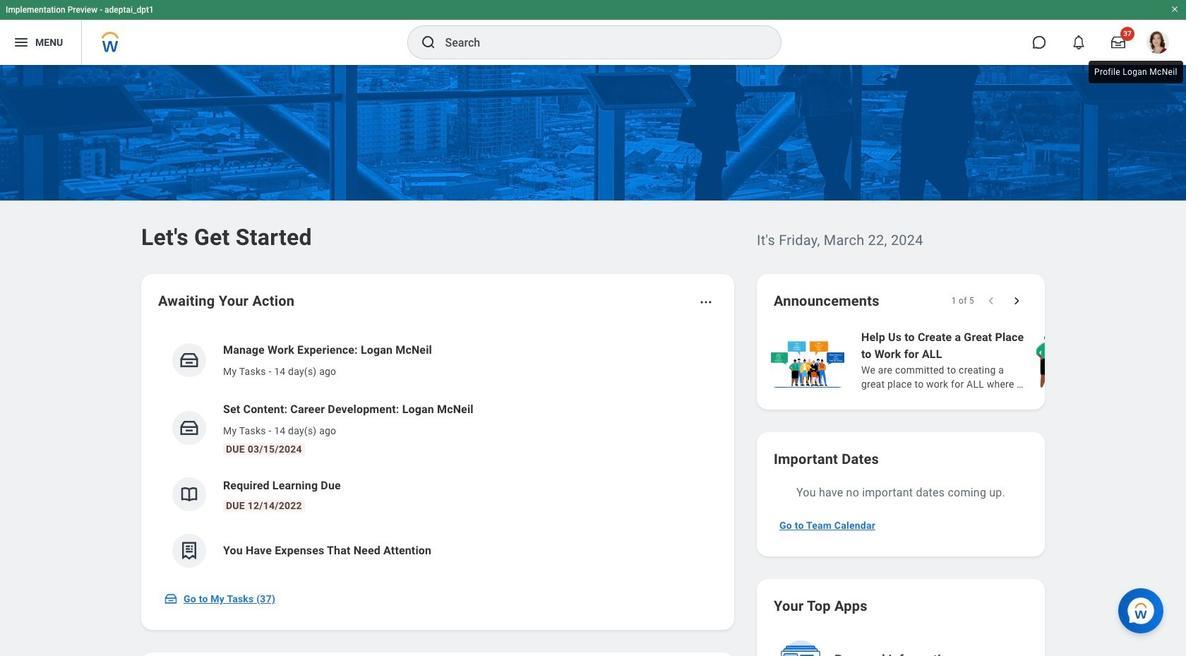 Task type: vqa. For each thing, say whether or not it's contained in the screenshot.
due: 08/10/2023
no



Task type: describe. For each thing, give the bounding box(es) containing it.
notifications large image
[[1073, 35, 1087, 49]]

book open image
[[179, 484, 200, 505]]

2 inbox image from the top
[[179, 418, 200, 439]]

related actions image
[[699, 295, 714, 309]]

profile logan mcneil image
[[1147, 31, 1170, 57]]

1 horizontal spatial list
[[769, 328, 1187, 393]]

chevron right small image
[[1010, 294, 1024, 308]]

0 horizontal spatial list
[[158, 331, 718, 579]]

dashboard expenses image
[[179, 541, 200, 562]]



Task type: locate. For each thing, give the bounding box(es) containing it.
search image
[[420, 34, 437, 51]]

main content
[[0, 65, 1187, 656]]

1 vertical spatial inbox image
[[179, 418, 200, 439]]

close environment banner image
[[1171, 5, 1180, 13]]

tooltip
[[1087, 58, 1187, 86]]

list
[[769, 328, 1187, 393], [158, 331, 718, 579]]

0 vertical spatial inbox image
[[179, 350, 200, 371]]

inbox image
[[179, 350, 200, 371], [179, 418, 200, 439]]

inbox image
[[164, 592, 178, 606]]

status
[[952, 295, 975, 307]]

inbox large image
[[1112, 35, 1126, 49]]

Search Workday  search field
[[445, 27, 752, 58]]

chevron left small image
[[985, 294, 999, 308]]

justify image
[[13, 34, 30, 51]]

1 inbox image from the top
[[179, 350, 200, 371]]

banner
[[0, 0, 1187, 65]]



